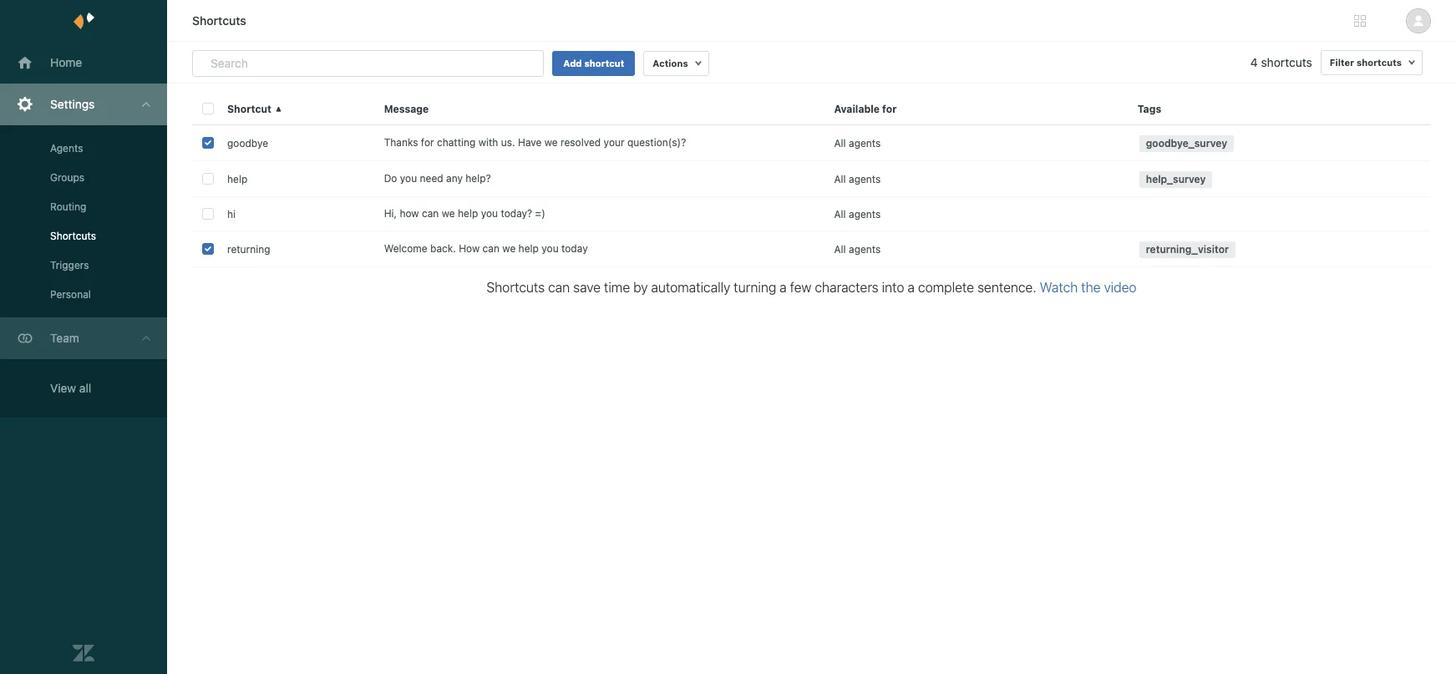Task type: describe. For each thing, give the bounding box(es) containing it.
filter
[[1330, 57, 1355, 68]]

=)
[[535, 207, 546, 220]]

0 vertical spatial can
[[422, 207, 439, 220]]

all agents for today
[[835, 243, 881, 255]]

thanks for chatting with us. have we resolved your question(s)?
[[384, 136, 687, 149]]

back.
[[430, 242, 456, 255]]

1 horizontal spatial help
[[458, 207, 478, 220]]

for for available
[[883, 102, 897, 115]]

welcome back. how can we help you today
[[384, 242, 588, 255]]

2 vertical spatial can
[[548, 280, 570, 295]]

sentence.
[[978, 280, 1037, 295]]

1 horizontal spatial you
[[481, 207, 498, 220]]

into
[[882, 280, 905, 295]]

row containing shortcut
[[192, 92, 1432, 125]]

shortcut
[[585, 58, 625, 69]]

characters
[[815, 280, 879, 295]]

2 horizontal spatial you
[[542, 242, 559, 255]]

add
[[564, 58, 582, 69]]

1 a from the left
[[780, 280, 787, 295]]

2 all agents from the top
[[835, 173, 881, 185]]

how
[[459, 242, 480, 255]]

thanks
[[384, 136, 418, 149]]

watch
[[1040, 280, 1078, 295]]

question(s)?
[[628, 136, 687, 149]]

2 all from the top
[[835, 173, 846, 185]]

all agents cell for help_survey
[[825, 161, 1128, 196]]

3 all agents cell from the top
[[825, 197, 1128, 231]]

watch the video link
[[1040, 280, 1137, 295]]

actions
[[653, 58, 688, 69]]

available for column header
[[825, 92, 1128, 125]]

Search field
[[211, 56, 514, 71]]

shortcuts can save time by automatically turning a few characters into a complete sentence. watch the video
[[487, 280, 1137, 295]]

today
[[562, 242, 588, 255]]

need
[[420, 172, 444, 185]]

1 vertical spatial we
[[442, 207, 455, 220]]

home
[[50, 55, 82, 69]]

agents for returning_visitor
[[849, 243, 881, 255]]

filter shortcuts
[[1330, 57, 1403, 68]]

all for =)
[[835, 208, 846, 220]]

row containing welcome back. how can we help you today
[[192, 232, 1432, 267]]

add shortcut
[[564, 58, 625, 69]]

tags
[[1138, 102, 1162, 115]]

the
[[1082, 280, 1101, 295]]

row containing do you need any help?
[[192, 161, 1432, 197]]

time
[[604, 280, 630, 295]]

available for
[[835, 102, 897, 115]]

0 vertical spatial help
[[227, 173, 248, 185]]

agents
[[50, 142, 83, 155]]

row containing hi, how can we help you today? =)
[[192, 197, 1432, 232]]

actions button
[[644, 51, 709, 76]]

4 shortcuts
[[1251, 55, 1313, 69]]

chatting
[[437, 136, 476, 149]]

help_survey
[[1147, 173, 1207, 186]]



Task type: vqa. For each thing, say whether or not it's contained in the screenshot.
Have on the top of page
yes



Task type: locate. For each thing, give the bounding box(es) containing it.
0 vertical spatial we
[[545, 136, 558, 149]]

2 vertical spatial we
[[503, 242, 516, 255]]

0 vertical spatial shortcuts
[[192, 13, 246, 28]]

0 horizontal spatial you
[[400, 172, 417, 185]]

help up how
[[458, 207, 478, 220]]

for inside column header
[[883, 102, 897, 115]]

video
[[1105, 280, 1137, 295]]

2 vertical spatial shortcuts
[[487, 280, 545, 295]]

1 horizontal spatial shortcuts
[[192, 13, 246, 28]]

3 agents from the top
[[849, 208, 881, 220]]

help up hi
[[227, 173, 248, 185]]

0 vertical spatial you
[[400, 172, 417, 185]]

2 horizontal spatial shortcuts
[[487, 280, 545, 295]]

zendesk products image
[[1355, 15, 1367, 27]]

shortcuts for 4 shortcuts
[[1262, 55, 1313, 69]]

1 horizontal spatial we
[[503, 242, 516, 255]]

1 vertical spatial for
[[421, 136, 434, 149]]

all
[[835, 137, 846, 149], [835, 173, 846, 185], [835, 208, 846, 220], [835, 243, 846, 255]]

4 all agents from the top
[[835, 243, 881, 255]]

shortcuts for filter shortcuts
[[1357, 57, 1403, 68]]

message
[[384, 102, 429, 115]]

few
[[790, 280, 812, 295]]

1 horizontal spatial for
[[883, 102, 897, 115]]

goodbye
[[227, 137, 268, 149]]

shortcuts
[[192, 13, 246, 28], [50, 230, 96, 242], [487, 280, 545, 295]]

resolved
[[561, 136, 601, 149]]

1 agents from the top
[[849, 137, 881, 149]]

0 horizontal spatial we
[[442, 207, 455, 220]]

all agents for =)
[[835, 208, 881, 220]]

a left few
[[780, 280, 787, 295]]

save
[[574, 280, 601, 295]]

all agents cell
[[825, 125, 1128, 160], [825, 161, 1128, 196], [825, 197, 1128, 231], [825, 232, 1128, 267]]

table containing shortcuts can save time by automatically turning a few characters into a complete sentence.
[[192, 92, 1444, 675]]

shortcut
[[227, 102, 272, 115]]

shortcuts right 4
[[1262, 55, 1313, 69]]

0 horizontal spatial shortcuts
[[50, 230, 96, 242]]

for
[[883, 102, 897, 115], [421, 136, 434, 149]]

goodbye_survey
[[1147, 137, 1228, 150]]

do
[[384, 172, 397, 185]]

triggers
[[50, 259, 89, 272]]

any
[[446, 172, 463, 185]]

2 all agents cell from the top
[[825, 161, 1128, 196]]

agents for goodbye_survey
[[849, 137, 881, 149]]

2 horizontal spatial can
[[548, 280, 570, 295]]

shortcuts right "filter"
[[1357, 57, 1403, 68]]

2 row from the top
[[192, 125, 1432, 161]]

view all
[[50, 381, 91, 395]]

4 row from the top
[[192, 197, 1432, 232]]

welcome
[[384, 242, 428, 255]]

1 vertical spatial can
[[483, 242, 500, 255]]

agents for help_survey
[[849, 173, 881, 185]]

1 row from the top
[[192, 92, 1432, 125]]

do you need any help?
[[384, 172, 491, 185]]

a right "into"
[[908, 280, 915, 295]]

2 vertical spatial help
[[519, 242, 539, 255]]

message column header
[[374, 92, 825, 125]]

for right thanks
[[421, 136, 434, 149]]

shortcuts inside table
[[487, 280, 545, 295]]

help
[[227, 173, 248, 185], [458, 207, 478, 220], [519, 242, 539, 255]]

by
[[634, 280, 648, 295]]

a
[[780, 280, 787, 295], [908, 280, 915, 295]]

hi, how can we help you today? =)
[[384, 207, 546, 220]]

with
[[479, 136, 499, 149]]

1 horizontal spatial shortcuts
[[1357, 57, 1403, 68]]

routing
[[50, 201, 86, 213]]

complete
[[919, 280, 975, 295]]

0 horizontal spatial help
[[227, 173, 248, 185]]

shortcut column header
[[217, 92, 374, 125]]

all agents for resolved
[[835, 137, 881, 149]]

table
[[192, 92, 1444, 675]]

you right do
[[400, 172, 417, 185]]

all for today
[[835, 243, 846, 255]]

your
[[604, 136, 625, 149]]

1 vertical spatial help
[[458, 207, 478, 220]]

0 horizontal spatial for
[[421, 136, 434, 149]]

1 vertical spatial you
[[481, 207, 498, 220]]

5 row from the top
[[192, 232, 1432, 267]]

settings
[[50, 97, 95, 111]]

tags column header
[[1128, 92, 1432, 125]]

today?
[[501, 207, 533, 220]]

available
[[835, 102, 880, 115]]

2 horizontal spatial help
[[519, 242, 539, 255]]

for for thanks
[[421, 136, 434, 149]]

can
[[422, 207, 439, 220], [483, 242, 500, 255], [548, 280, 570, 295]]

we right the 'have'
[[545, 136, 558, 149]]

4 agents from the top
[[849, 243, 881, 255]]

0 horizontal spatial can
[[422, 207, 439, 220]]

add shortcut button
[[553, 51, 635, 76]]

we down today?
[[503, 242, 516, 255]]

4
[[1251, 55, 1259, 69]]

automatically
[[651, 280, 731, 295]]

groups
[[50, 171, 84, 184]]

you left today?
[[481, 207, 498, 220]]

1 all from the top
[[835, 137, 846, 149]]

1 all agents cell from the top
[[825, 125, 1128, 160]]

0 horizontal spatial shortcuts
[[1262, 55, 1313, 69]]

3 all agents from the top
[[835, 208, 881, 220]]

hi
[[227, 208, 236, 220]]

3 all from the top
[[835, 208, 846, 220]]

view
[[50, 381, 76, 395]]

0 vertical spatial for
[[883, 102, 897, 115]]

for right available
[[883, 102, 897, 115]]

4 all from the top
[[835, 243, 846, 255]]

agents
[[849, 137, 881, 149], [849, 173, 881, 185], [849, 208, 881, 220], [849, 243, 881, 255]]

all for resolved
[[835, 137, 846, 149]]

shortcuts
[[1262, 55, 1313, 69], [1357, 57, 1403, 68]]

you left 'today'
[[542, 242, 559, 255]]

4 all agents cell from the top
[[825, 232, 1128, 267]]

row
[[192, 92, 1432, 125], [192, 125, 1432, 161], [192, 161, 1432, 197], [192, 197, 1432, 232], [192, 232, 1432, 267]]

1 vertical spatial shortcuts
[[50, 230, 96, 242]]

shortcuts inside button
[[1357, 57, 1403, 68]]

all agents cell for returning_visitor
[[825, 232, 1128, 267]]

we
[[545, 136, 558, 149], [442, 207, 455, 220], [503, 242, 516, 255]]

1 horizontal spatial a
[[908, 280, 915, 295]]

1 all agents from the top
[[835, 137, 881, 149]]

row containing thanks for chatting with us. have we resolved your question(s)?
[[192, 125, 1432, 161]]

we up back.
[[442, 207, 455, 220]]

1 horizontal spatial can
[[483, 242, 500, 255]]

0 horizontal spatial a
[[780, 280, 787, 295]]

how
[[400, 207, 419, 220]]

help?
[[466, 172, 491, 185]]

returning
[[227, 243, 270, 255]]

returning_visitor
[[1147, 243, 1229, 256]]

team
[[50, 331, 79, 345]]

cell
[[1128, 197, 1432, 231]]

help down =)
[[519, 242, 539, 255]]

you
[[400, 172, 417, 185], [481, 207, 498, 220], [542, 242, 559, 255]]

have
[[518, 136, 542, 149]]

2 horizontal spatial we
[[545, 136, 558, 149]]

all
[[79, 381, 91, 395]]

all agents
[[835, 137, 881, 149], [835, 173, 881, 185], [835, 208, 881, 220], [835, 243, 881, 255]]

all agents cell for goodbye_survey
[[825, 125, 1128, 160]]

hi,
[[384, 207, 397, 220]]

2 vertical spatial you
[[542, 242, 559, 255]]

3 row from the top
[[192, 161, 1432, 197]]

2 agents from the top
[[849, 173, 881, 185]]

personal
[[50, 288, 91, 301]]

us.
[[501, 136, 515, 149]]

filter shortcuts button
[[1321, 50, 1423, 75]]

turning
[[734, 280, 777, 295]]

2 a from the left
[[908, 280, 915, 295]]



